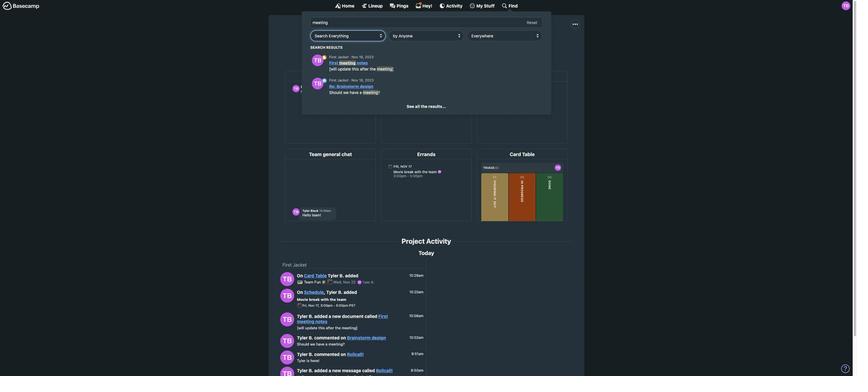 Task type: locate. For each thing, give the bounding box(es) containing it.
notes up [will update this after the meeting]
[[316, 319, 327, 324]]

have up the tyler b. commented on rollcall!
[[316, 342, 325, 347]]

tyler black image for tyler b. commented on rollcall!
[[280, 351, 294, 365]]

1 horizontal spatial rollcall! link
[[376, 368, 393, 373]]

commented up should we have a meeting?
[[314, 335, 340, 341]]

10:02am element
[[410, 335, 424, 340]]

nov up "re: brainstorm design" link
[[352, 78, 358, 83]]

called
[[365, 314, 377, 319], [362, 368, 375, 373]]

new
[[332, 314, 341, 319], [332, 368, 341, 373]]

brainstorm right re:
[[337, 84, 359, 89]]

jacket inside 'first jacket · nov 16, 2023 re: brainstorm design should we have a meeting ?'
[[338, 78, 349, 83]]

22
[[351, 280, 356, 285]]

2 2023 from the top
[[365, 78, 374, 83]]

colors! right 'lot'
[[519, 40, 533, 45]]

0 vertical spatial after
[[360, 67, 369, 71]]

0 horizontal spatial [will
[[297, 326, 304, 330]]

activity
[[446, 3, 463, 8], [426, 237, 451, 245]]

0 vertical spatial rollcall! link
[[347, 352, 364, 357]]

first jacket · nov 16, 2023 re: brainstorm design should we have a meeting ?
[[329, 78, 380, 95]]

rabits
[[440, 40, 452, 45]]

2023 for notes
[[365, 55, 374, 59]]

1 nov 16, 2023 element from the top
[[352, 55, 374, 59]]

0 vertical spatial design
[[360, 84, 374, 89]]

b.
[[340, 273, 344, 278], [371, 280, 374, 284], [338, 290, 343, 295], [309, 314, 313, 319], [309, 335, 313, 341], [309, 352, 313, 357], [309, 368, 313, 373]]

nov 16, 2023 element down first
[[352, 55, 374, 59]]

1 vertical spatial activity
[[426, 237, 451, 245]]

nov 16, 2023 element up "re: brainstorm design" link
[[352, 78, 374, 83]]

for search image
[[322, 55, 327, 60]]

jacket inside first jacket let's create the first jacket of the company! i am thinking rabits and strips and colors! a lot of colors!
[[423, 27, 452, 38]]

1 vertical spatial ·
[[350, 78, 351, 83]]

1 on from the top
[[297, 273, 303, 278]]

a for tyler b. added a new message called rollcall!
[[329, 368, 331, 373]]

nov 16, 2023 element
[[352, 55, 374, 59], [352, 78, 374, 83]]

1 vertical spatial should
[[297, 342, 309, 347]]

10:28am
[[409, 273, 424, 278]]

2 16, from the top
[[359, 78, 364, 83]]

i
[[412, 40, 413, 45]]

called right message
[[362, 368, 375, 373]]

0 vertical spatial this
[[352, 67, 359, 71]]

wed, nov 22
[[333, 280, 357, 285]]

· inside 'first jacket · nov 16, 2023 first meeting notes [will update this after the meeting ]'
[[350, 55, 351, 59]]

2 · from the top
[[350, 78, 351, 83]]

this
[[352, 67, 359, 71], [319, 326, 325, 330]]

1 vertical spatial called
[[362, 368, 375, 373]]

on up meeting?
[[341, 335, 346, 341]]

this up should we have a meeting?
[[319, 326, 325, 330]]

0 vertical spatial update
[[338, 67, 351, 71]]

activity link
[[439, 3, 463, 9]]

nov inside 'first jacket · nov 16, 2023 first meeting notes [will update this after the meeting ]'
[[352, 55, 358, 59]]

rollcall!
[[347, 352, 364, 357], [376, 368, 393, 373]]

on up movie
[[297, 290, 303, 295]]

0 horizontal spatial this
[[319, 326, 325, 330]]

notes
[[357, 60, 368, 65], [316, 319, 327, 324]]

[will
[[329, 67, 337, 71], [297, 326, 304, 330]]

brainstorm design link
[[347, 335, 386, 341]]

2023 for design
[[365, 78, 374, 83]]

17,
[[316, 304, 320, 307]]

added up 22
[[345, 273, 359, 278]]

commented down should we have a meeting?
[[314, 352, 340, 357]]

should down re:
[[329, 90, 342, 95]]

0 horizontal spatial of
[[377, 40, 381, 45]]

tyler is here!
[[297, 358, 320, 363]]

1 horizontal spatial rollcall!
[[376, 368, 393, 373]]

of
[[377, 40, 381, 45], [514, 40, 518, 45]]

1 vertical spatial on
[[297, 290, 303, 295]]

on left card at the bottom of the page
[[297, 273, 303, 278]]

0 vertical spatial should
[[329, 90, 342, 95]]

the left first
[[346, 40, 352, 45]]

b. right 22
[[371, 280, 374, 284]]

nov down first
[[352, 55, 358, 59]]

0 vertical spatial on
[[297, 273, 303, 278]]

jacket inside 'first jacket · nov 16, 2023 first meeting notes [will update this after the meeting ]'
[[338, 55, 349, 59]]

team
[[304, 280, 314, 285]]

called right document
[[365, 314, 377, 319]]

lineup
[[369, 3, 383, 8]]

b. for tyler b. commented on brainstorm design
[[309, 335, 313, 341]]

1 vertical spatial 16,
[[359, 78, 364, 83]]

1 horizontal spatial should
[[329, 90, 342, 95]]

1 vertical spatial nov 16, 2023 element
[[352, 78, 374, 83]]

0 vertical spatial on
[[341, 335, 346, 341]]

we up here!
[[310, 342, 315, 347]]

1 horizontal spatial and
[[475, 40, 483, 45]]

16, inside 'first jacket · nov 16, 2023 re: brainstorm design should we have a meeting ?'
[[359, 78, 364, 83]]

document
[[342, 314, 364, 319]]

16, up "re: brainstorm design" link
[[359, 78, 364, 83]]

tyler for tyler b.
[[363, 280, 370, 284]]

16, inside 'first jacket · nov 16, 2023 first meeting notes [will update this after the meeting ]'
[[359, 55, 364, 59]]

table
[[315, 273, 327, 278]]

first inside first meeting notes
[[379, 314, 388, 319]]

tyler up is at the left bottom of page
[[297, 352, 308, 357]]

first jacket link
[[283, 262, 307, 268]]

1 horizontal spatial we
[[343, 90, 349, 95]]

the up -
[[330, 297, 336, 302]]

2023 inside 'first jacket · nov 16, 2023 first meeting notes [will update this after the meeting ]'
[[365, 55, 374, 59]]

and
[[453, 40, 461, 45], [475, 40, 483, 45]]

a for tyler b. added a new document called
[[329, 314, 331, 319]]

called for document
[[365, 314, 377, 319]]

activity up "today"
[[426, 237, 451, 245]]

jacket up card at the bottom of the page
[[293, 262, 307, 268]]

see
[[407, 104, 414, 109]]

tyler for tyler b. added a new message called rollcall!
[[297, 368, 308, 373]]

tyler
[[328, 273, 339, 278], [363, 280, 370, 284], [326, 290, 337, 295], [297, 314, 308, 319], [297, 335, 308, 341], [297, 352, 308, 357], [297, 358, 306, 363], [297, 368, 308, 373]]

and right strips
[[475, 40, 483, 45]]

meeting inside first meeting notes
[[297, 319, 314, 324]]

2023
[[365, 55, 374, 59], [365, 78, 374, 83]]

1 new from the top
[[332, 314, 341, 319]]

colors!
[[484, 40, 498, 45], [519, 40, 533, 45]]

jacket
[[363, 40, 376, 45]]

tyler for tyler b. commented on rollcall!
[[297, 352, 308, 357]]

0 horizontal spatial have
[[316, 342, 325, 347]]

1 vertical spatial have
[[316, 342, 325, 347]]

1 vertical spatial 2023
[[365, 78, 374, 83]]

movie break with the team fri, nov 17, 3:00pm -     5:00pm pst
[[297, 297, 356, 307]]

2023 inside 'first jacket · nov 16, 2023 re: brainstorm design should we have a meeting ?'
[[365, 78, 374, 83]]

new left message
[[332, 368, 341, 373]]

activity left my at right top
[[446, 3, 463, 8]]

1 horizontal spatial this
[[352, 67, 359, 71]]

for search image
[[322, 78, 327, 83]]

jacket up thinking
[[423, 27, 452, 38]]

we
[[343, 90, 349, 95], [310, 342, 315, 347]]

we inside 'first jacket · nov 16, 2023 re: brainstorm design should we have a meeting ?'
[[343, 90, 349, 95]]

9:51am
[[412, 352, 424, 356]]

stuff
[[484, 3, 495, 8]]

2 on from the top
[[297, 290, 303, 295]]

0 vertical spatial ·
[[350, 55, 351, 59]]

colors! left a
[[484, 40, 498, 45]]

nov
[[352, 55, 358, 59], [352, 78, 358, 83], [343, 280, 350, 285], [308, 304, 315, 307]]

16, down first
[[359, 55, 364, 59]]

0 horizontal spatial after
[[326, 326, 334, 330]]

update up should we have a meeting?
[[305, 326, 317, 330]]

a down 3:00pm
[[329, 314, 331, 319]]

the inside movie break with the team fri, nov 17, 3:00pm -     5:00pm pst
[[330, 297, 336, 302]]

tyler up should we have a meeting?
[[297, 335, 308, 341]]

2023 down 'first jacket · nov 16, 2023 first meeting notes [will update this after the meeting ]'
[[365, 78, 374, 83]]

1 vertical spatial rollcall! link
[[376, 368, 393, 373]]

we down "re: brainstorm design" link
[[343, 90, 349, 95]]

on for on schedule ,       tyler b. added
[[297, 290, 303, 295]]

rollcall! link
[[347, 352, 364, 357], [376, 368, 393, 373]]

tyler down is at the left bottom of page
[[297, 368, 308, 373]]

of right 'lot'
[[514, 40, 518, 45]]

this up 'first jacket · nov 16, 2023 re: brainstorm design should we have a meeting ?'
[[352, 67, 359, 71]]

10:28am element
[[409, 273, 424, 278]]

1 horizontal spatial of
[[514, 40, 518, 45]]

0 horizontal spatial rollcall!
[[347, 352, 364, 357]]

on down meeting?
[[341, 352, 346, 357]]

1 vertical spatial new
[[332, 368, 341, 373]]

1 · from the top
[[350, 55, 351, 59]]

brainstorm
[[337, 84, 359, 89], [347, 335, 371, 341]]

2 new from the top
[[332, 368, 341, 373]]

added down 22
[[344, 290, 357, 295]]

1 horizontal spatial after
[[360, 67, 369, 71]]

create
[[331, 40, 344, 45]]

0 vertical spatial 16,
[[359, 55, 364, 59]]

b. up team
[[338, 290, 343, 295]]

of right jacket
[[377, 40, 381, 45]]

[will inside 'first jacket · nov 16, 2023 first meeting notes [will update this after the meeting ]'
[[329, 67, 337, 71]]

0 vertical spatial [will
[[329, 67, 337, 71]]

the left ]
[[370, 67, 376, 71]]

0 vertical spatial have
[[350, 90, 359, 95]]

0 horizontal spatial should
[[297, 342, 309, 347]]

b. for tyler b. added a new message called rollcall!
[[309, 368, 313, 373]]

0 horizontal spatial and
[[453, 40, 461, 45]]

on schedule ,       tyler b. added
[[297, 290, 357, 295]]

b. for tyler b.
[[371, 280, 374, 284]]

after up 'first jacket · nov 16, 2023 re: brainstorm design should we have a meeting ?'
[[360, 67, 369, 71]]

nov left 17,
[[308, 304, 315, 307]]

b. up should we have a meeting?
[[309, 335, 313, 341]]

tyler b.
[[362, 280, 374, 284]]

3:00pm
[[321, 304, 333, 307]]

after down tyler b. added a new document called
[[326, 326, 334, 330]]

after
[[360, 67, 369, 71], [326, 326, 334, 330]]

search results
[[310, 45, 343, 50]]

b. down break
[[309, 314, 313, 319]]

2 commented from the top
[[314, 352, 340, 357]]

tyler b. commented on brainstorm design
[[297, 335, 386, 341]]

first
[[401, 27, 421, 38], [329, 55, 337, 59], [329, 60, 338, 65], [329, 78, 337, 83], [283, 262, 292, 268], [379, 314, 388, 319]]

jacket
[[423, 27, 452, 38], [338, 55, 349, 59], [338, 78, 349, 83], [293, 262, 307, 268]]

1 of from the left
[[377, 40, 381, 45]]

on
[[341, 335, 346, 341], [341, 352, 346, 357]]

jacket down results
[[338, 55, 349, 59]]

pings button
[[390, 3, 409, 9]]

· for brainstorm
[[350, 78, 351, 83]]

home
[[342, 3, 355, 8]]

1 commented from the top
[[314, 335, 340, 341]]

1 vertical spatial brainstorm
[[347, 335, 371, 341]]

should up is at the left bottom of page
[[297, 342, 309, 347]]

jacket up "re: brainstorm design" link
[[338, 78, 349, 83]]

a down "re: brainstorm design" link
[[360, 90, 362, 95]]

1 horizontal spatial have
[[350, 90, 359, 95]]

0 horizontal spatial update
[[305, 326, 317, 330]]

0 vertical spatial notes
[[357, 60, 368, 65]]

search
[[310, 45, 326, 50]]

first meeting notes link
[[297, 314, 388, 324]]

activity inside main element
[[446, 3, 463, 8]]

first for first jacket let's create the first jacket of the company! i am thinking rabits and strips and colors! a lot of colors!
[[401, 27, 421, 38]]

2 on from the top
[[341, 352, 346, 357]]

tyler right ,
[[326, 290, 337, 295]]

a down the tyler b. commented on rollcall!
[[329, 368, 331, 373]]

fri,
[[303, 304, 308, 307]]

2 nov 16, 2023 element from the top
[[352, 78, 374, 83]]

the
[[346, 40, 352, 45], [382, 40, 389, 45], [370, 67, 376, 71], [421, 104, 428, 109], [330, 297, 336, 302], [335, 326, 341, 330]]

0 horizontal spatial colors!
[[484, 40, 498, 45]]

b. down tyler is here!
[[309, 368, 313, 373]]

design
[[360, 84, 374, 89], [372, 335, 386, 341]]

1 vertical spatial notes
[[316, 319, 327, 324]]

· for meeting
[[350, 55, 351, 59]]

tyler down fri,
[[297, 314, 308, 319]]

0 vertical spatial called
[[365, 314, 377, 319]]

have down "re: brainstorm design" link
[[350, 90, 359, 95]]

update up "re: brainstorm design" link
[[338, 67, 351, 71]]

1 2023 from the top
[[365, 55, 374, 59]]

on
[[297, 273, 303, 278], [297, 290, 303, 295]]

0 horizontal spatial rollcall! link
[[347, 352, 364, 357]]

10:20am element
[[410, 290, 424, 294]]

should
[[329, 90, 342, 95], [297, 342, 309, 347]]

first jacket
[[283, 262, 307, 268]]

today
[[419, 250, 434, 256]]

see all the results…
[[407, 104, 446, 109]]

first inside first jacket let's create the first jacket of the company! i am thinking rabits and strips and colors! a lot of colors!
[[401, 27, 421, 38]]

0 horizontal spatial notes
[[316, 319, 327, 324]]

wed,
[[333, 280, 342, 285]]

have inside 'first jacket · nov 16, 2023 re: brainstorm design should we have a meeting ?'
[[350, 90, 359, 95]]

the left 'company!'
[[382, 40, 389, 45]]

1 horizontal spatial update
[[338, 67, 351, 71]]

None reset field
[[524, 19, 541, 26]]

update inside 'first jacket · nov 16, 2023 first meeting notes [will update this after the meeting ]'
[[338, 67, 351, 71]]

1 on from the top
[[341, 335, 346, 341]]

0 vertical spatial activity
[[446, 3, 463, 8]]

b. up tyler is here!
[[309, 352, 313, 357]]

brainstorm down meeting]
[[347, 335, 371, 341]]

0 vertical spatial new
[[332, 314, 341, 319]]

Search for… search field
[[310, 17, 543, 28]]

0 vertical spatial 2023
[[365, 55, 374, 59]]

[will up re:
[[329, 67, 337, 71]]

10:08am element
[[409, 314, 424, 318]]

0 vertical spatial we
[[343, 90, 349, 95]]

first inside 'first jacket · nov 16, 2023 re: brainstorm design should we have a meeting ?'
[[329, 78, 337, 83]]

tyler left is at the left bottom of page
[[297, 358, 306, 363]]

design inside 'first jacket · nov 16, 2023 re: brainstorm design should we have a meeting ?'
[[360, 84, 374, 89]]

0 vertical spatial nov 16, 2023 element
[[352, 55, 374, 59]]

1 vertical spatial on
[[341, 352, 346, 357]]

notes down first
[[357, 60, 368, 65]]

2023 down jacket
[[365, 55, 374, 59]]

hey! button
[[416, 2, 432, 9]]

added
[[345, 273, 359, 278], [344, 290, 357, 295], [314, 314, 328, 319], [314, 368, 328, 373]]

tyler black image
[[312, 55, 323, 66], [312, 78, 323, 89], [280, 272, 294, 286], [280, 289, 294, 303], [280, 334, 294, 348], [280, 351, 294, 365]]

notes inside first meeting notes
[[316, 319, 327, 324]]

jacket for first jacket let's create the first jacket of the company! i am thinking rabits and strips and colors! a lot of colors!
[[423, 27, 452, 38]]

new for document
[[332, 314, 341, 319]]

1 horizontal spatial [will
[[329, 67, 337, 71]]

0 vertical spatial brainstorm
[[337, 84, 359, 89]]

2 of from the left
[[514, 40, 518, 45]]

16,
[[359, 55, 364, 59], [359, 78, 364, 83]]

1 16, from the top
[[359, 55, 364, 59]]

meeting down fri,
[[297, 319, 314, 324]]

a left meeting?
[[326, 342, 328, 347]]

10:20am
[[410, 290, 424, 294]]

1 vertical spatial we
[[310, 342, 315, 347]]

9:50am element
[[411, 368, 424, 373]]

1 horizontal spatial colors!
[[519, 40, 533, 45]]

nov 16, 2023 element for design
[[352, 78, 374, 83]]

my stuff
[[477, 3, 495, 8]]

meeting down results
[[339, 60, 356, 65]]

meeting down "re: brainstorm design" link
[[363, 90, 378, 95]]

1 vertical spatial commented
[[314, 352, 340, 357]]

and left strips
[[453, 40, 461, 45]]

the down first meeting notes "link"
[[335, 326, 341, 330]]

new down -
[[332, 314, 341, 319]]

first for first meeting notes
[[379, 314, 388, 319]]

0 vertical spatial commented
[[314, 335, 340, 341]]

tyler black image
[[842, 1, 851, 10], [358, 280, 362, 284], [280, 313, 294, 327], [280, 367, 294, 376]]

commented
[[314, 335, 340, 341], [314, 352, 340, 357]]

tyler right 22
[[363, 280, 370, 284]]

1 horizontal spatial notes
[[357, 60, 368, 65]]

· inside 'first jacket · nov 16, 2023 re: brainstorm design should we have a meeting ?'
[[350, 78, 351, 83]]

[will down fri,
[[297, 326, 304, 330]]



Task type: vqa. For each thing, say whether or not it's contained in the screenshot.


Task type: describe. For each thing, give the bounding box(es) containing it.
with
[[321, 297, 329, 302]]

commented for rollcall!
[[314, 352, 340, 357]]

1 vertical spatial this
[[319, 326, 325, 330]]

after inside 'first jacket · nov 16, 2023 first meeting notes [will update this after the meeting ]'
[[360, 67, 369, 71]]

a
[[500, 40, 503, 45]]

9:50am
[[411, 368, 424, 373]]

new for message
[[332, 368, 341, 373]]

1 and from the left
[[453, 40, 461, 45]]

2 and from the left
[[475, 40, 483, 45]]

added down here!
[[314, 368, 328, 373]]

the right all
[[421, 104, 428, 109]]

card table link
[[304, 273, 327, 278]]

is
[[307, 358, 310, 363]]

tyler b. added a new document called
[[297, 314, 379, 319]]

nov 16, 2023 element for notes
[[352, 55, 374, 59]]

first jacket let's create the first jacket of the company! i am thinking rabits and strips and colors! a lot of colors!
[[320, 27, 533, 45]]

1 vertical spatial design
[[372, 335, 386, 341]]

see all the results… link
[[407, 104, 446, 109]]

on for brainstorm
[[341, 335, 346, 341]]

none reset field inside main element
[[524, 19, 541, 26]]

1 vertical spatial update
[[305, 326, 317, 330]]

first meeting notes
[[297, 314, 388, 324]]

nov inside movie break with the team fri, nov 17, 3:00pm -     5:00pm pst
[[308, 304, 315, 307]]

first for first jacket · nov 16, 2023 re: brainstorm design should we have a meeting ?
[[329, 78, 337, 83]]

message
[[342, 368, 361, 373]]

movie
[[297, 297, 308, 302]]

lot
[[504, 40, 513, 45]]

tyler up wed,
[[328, 273, 339, 278]]

16, for notes
[[359, 55, 364, 59]]

am
[[414, 40, 421, 45]]

this inside 'first jacket · nov 16, 2023 first meeting notes [will update this after the meeting ]'
[[352, 67, 359, 71]]

strips
[[462, 40, 474, 45]]

let's
[[320, 40, 330, 45]]

?
[[378, 90, 380, 95]]

lineup link
[[362, 3, 383, 9]]

movie break with the team link
[[297, 297, 346, 302]]

results…
[[429, 104, 446, 109]]

1 vertical spatial [will
[[297, 326, 304, 330]]

fun
[[315, 280, 321, 285]]

hey!
[[423, 3, 432, 8]]

meeting up ?
[[377, 67, 392, 71]]

all
[[415, 104, 420, 109]]

called for message
[[362, 368, 375, 373]]

added down 17,
[[314, 314, 328, 319]]

thinking
[[422, 40, 439, 45]]

rollcall! link for tyler b. commented on
[[347, 352, 364, 357]]

10:08am
[[409, 314, 424, 318]]

project
[[402, 237, 425, 245]]

project activity
[[402, 237, 451, 245]]

break
[[309, 297, 320, 302]]

b. for tyler b. added a new document called
[[309, 314, 313, 319]]

here!
[[311, 358, 320, 363]]

pings
[[397, 3, 409, 8]]

a for should we have a meeting?
[[326, 342, 328, 347]]

my stuff button
[[470, 3, 495, 9]]

my
[[477, 3, 483, 8]]

,
[[324, 290, 325, 295]]

brainstorm inside 'first jacket · nov 16, 2023 re: brainstorm design should we have a meeting ?'
[[337, 84, 359, 89]]

team fun
[[304, 280, 322, 285]]

meeting?
[[329, 342, 345, 347]]

nov inside 'first jacket · nov 16, 2023 re: brainstorm design should we have a meeting ?'
[[352, 78, 358, 83]]

first for first jacket
[[283, 262, 292, 268]]

1 vertical spatial after
[[326, 326, 334, 330]]

b. up 'wed, nov 22'
[[340, 273, 344, 278]]

main element
[[0, 0, 853, 115]]

tyler black image for tyler b. added
[[280, 272, 294, 286]]

pst
[[349, 304, 356, 307]]

tyler b. commented on rollcall!
[[297, 352, 364, 357]]

on for rollcall!
[[341, 352, 346, 357]]

should inside 'first jacket · nov 16, 2023 re: brainstorm design should we have a meeting ?'
[[329, 90, 342, 95]]

tyler for tyler b. added a new document called
[[297, 314, 308, 319]]

tyler black image for ,       tyler b. added
[[280, 289, 294, 303]]

5:00pm
[[336, 304, 348, 307]]

first for first jacket · nov 16, 2023 first meeting notes [will update this after the meeting ]
[[329, 55, 337, 59]]

tyler b. added a new message called rollcall!
[[297, 368, 393, 373]]

2 colors! from the left
[[519, 40, 533, 45]]

schedule link
[[304, 290, 324, 295]]

tyler black image for tyler b. commented on brainstorm design
[[280, 334, 294, 348]]

re: brainstorm design link
[[329, 84, 374, 89]]

jacket for first jacket · nov 16, 2023 first meeting notes [will update this after the meeting ]
[[338, 55, 349, 59]]

meeting inside 'first jacket · nov 16, 2023 re: brainstorm design should we have a meeting ?'
[[363, 90, 378, 95]]

jacket for first jacket · nov 16, 2023 re: brainstorm design should we have a meeting ?
[[338, 78, 349, 83]]

]
[[392, 67, 394, 71]]

company!
[[390, 40, 411, 45]]

should we have a meeting?
[[297, 342, 345, 347]]

schedule
[[304, 290, 324, 295]]

team
[[337, 297, 346, 302]]

-
[[334, 304, 335, 307]]

on card table tyler b. added
[[297, 273, 359, 278]]

0 horizontal spatial we
[[310, 342, 315, 347]]

[will update this after the meeting]
[[297, 326, 358, 330]]

find button
[[502, 3, 518, 9]]

0 vertical spatial rollcall!
[[347, 352, 364, 357]]

card
[[304, 273, 314, 278]]

9:51am element
[[412, 352, 424, 356]]

first
[[354, 40, 362, 45]]

tyler for tyler is here!
[[297, 358, 306, 363]]

1 vertical spatial rollcall!
[[376, 368, 393, 373]]

the inside 'first jacket · nov 16, 2023 first meeting notes [will update this after the meeting ]'
[[370, 67, 376, 71]]

home link
[[335, 3, 355, 9]]

16, for design
[[359, 78, 364, 83]]

commented for brainstorm design
[[314, 335, 340, 341]]

1 colors! from the left
[[484, 40, 498, 45]]

rollcall! link for tyler b. added a new message called
[[376, 368, 393, 373]]

notes inside 'first jacket · nov 16, 2023 first meeting notes [will update this after the meeting ]'
[[357, 60, 368, 65]]

tyler for tyler b. commented on brainstorm design
[[297, 335, 308, 341]]

nov left 22
[[343, 280, 350, 285]]

jacket for first jacket
[[293, 262, 307, 268]]

a inside 'first jacket · nov 16, 2023 re: brainstorm design should we have a meeting ?'
[[360, 90, 362, 95]]

b. for tyler b. commented on rollcall!
[[309, 352, 313, 357]]

on for on card table tyler b. added
[[297, 273, 303, 278]]

find
[[509, 3, 518, 8]]

results
[[326, 45, 343, 50]]

first jacket · nov 16, 2023 first meeting notes [will update this after the meeting ]
[[329, 55, 394, 71]]

switch accounts image
[[2, 1, 39, 10]]

10:02am
[[410, 335, 424, 340]]

meeting]
[[342, 326, 358, 330]]

re:
[[329, 84, 336, 89]]



